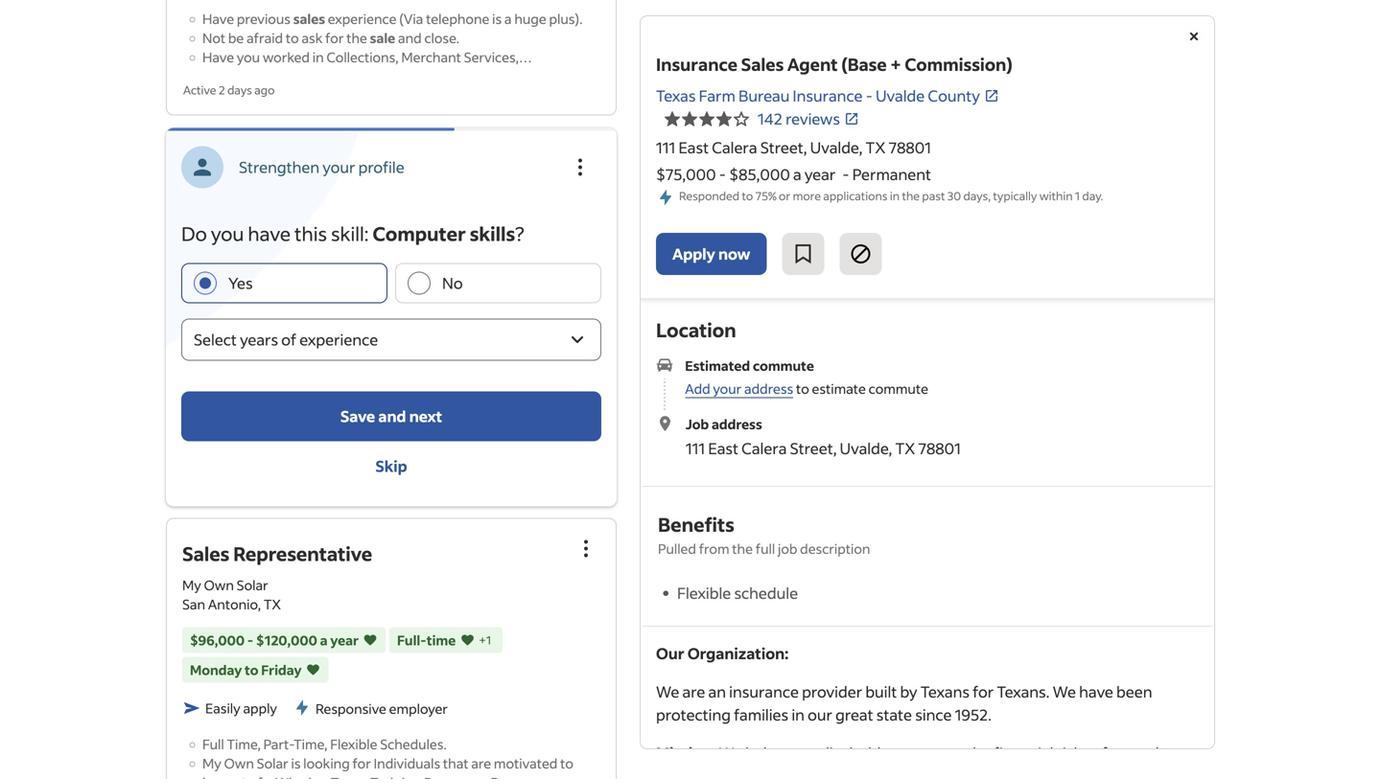 Task type: locate. For each thing, give the bounding box(es) containing it.
1 right time
[[486, 633, 491, 648]]

time
[[427, 632, 456, 650]]

2 horizontal spatial in
[[890, 189, 900, 203]]

texas
[[656, 86, 696, 106]]

1
[[1075, 189, 1080, 203], [486, 633, 491, 648]]

reviews
[[786, 109, 840, 129]]

my up san at bottom left
[[182, 577, 201, 594]]

we inside the we help our policyholders manage the financial risks of everyday life and successfully recover from insured losses through prompt
[[719, 744, 742, 764]]

1 vertical spatial +
[[479, 633, 486, 648]]

0 vertical spatial are
[[683, 683, 705, 702]]

is left huge at the top left of the page
[[492, 10, 502, 27]]

0 vertical spatial sales
[[741, 53, 784, 75]]

east
[[679, 138, 709, 157], [708, 439, 739, 458]]

2 vertical spatial for
[[353, 756, 371, 773]]

1 vertical spatial our
[[780, 744, 804, 764]]

employer
[[389, 701, 448, 718]]

the inside have previous sales experience (via telephone is a huge plus). not be afraid to ask for the sale and close. have you worked in collections, merchant services,…
[[347, 29, 367, 46]]

0 vertical spatial address
[[745, 381, 794, 398]]

and left 'next'
[[378, 407, 406, 427]]

1 vertical spatial east
[[708, 439, 739, 458]]

0 horizontal spatial insurance
[[656, 53, 738, 75]]

0 vertical spatial year
[[805, 165, 836, 184]]

the left full
[[732, 541, 753, 558]]

0 vertical spatial tx
[[866, 138, 886, 157]]

address down the estimated
[[745, 381, 794, 398]]

0 vertical spatial solar
[[237, 577, 268, 594]]

from down policyholders
[[857, 767, 892, 780]]

3.9 out of 5 stars image
[[664, 107, 750, 130]]

$85,000
[[729, 165, 790, 184]]

0 vertical spatial my
[[182, 577, 201, 594]]

for
[[325, 29, 344, 46], [973, 683, 994, 702], [353, 756, 371, 773]]

time, right full
[[227, 736, 261, 754]]

in down 'ask'
[[313, 48, 324, 66]]

in right families on the bottom
[[792, 706, 805, 725]]

winning
[[275, 775, 328, 780]]

0 vertical spatial 1
[[1075, 189, 1080, 203]]

your
[[323, 157, 355, 177], [713, 381, 742, 398]]

$96,000 - $120,000 a year
[[190, 632, 359, 650]]

we right texans. at bottom
[[1053, 683, 1076, 702]]

0 horizontal spatial 111
[[656, 138, 676, 157]]

0 horizontal spatial year
[[330, 632, 359, 650]]

you down afraid
[[237, 48, 260, 66]]

be right not
[[228, 29, 244, 46]]

east up $75,000
[[679, 138, 709, 157]]

1 vertical spatial is
[[291, 756, 301, 773]]

1 matches your preference image from the left
[[363, 631, 378, 651]]

matches your preference image left full-
[[363, 631, 378, 651]]

1 horizontal spatial we
[[719, 744, 742, 764]]

you inside have previous sales experience (via telephone is a huge plus). not be afraid to ask for the sale and close. have you worked in collections, merchant services,…
[[237, 48, 260, 66]]

to right motivated
[[560, 756, 574, 773]]

close job details image
[[1183, 25, 1206, 48]]

uvalde, down estimate
[[840, 439, 892, 458]]

now
[[719, 244, 751, 264]]

to inside full time, part-time, flexible schedules. my own solar is looking for individuals that are motivated to be part of a winning team, training programs, base…
[[560, 756, 574, 773]]

full
[[202, 736, 224, 754]]

since
[[915, 706, 952, 725]]

flexible inside full time, part-time, flexible schedules. my own solar is looking for individuals that are motivated to be part of a winning team, training programs, base…
[[330, 736, 377, 754]]

risks
[[1057, 744, 1090, 764]]

active 2 days ago
[[183, 82, 275, 97]]

day.
[[1083, 189, 1104, 203]]

1 horizontal spatial from
[[857, 767, 892, 780]]

to left estimate
[[796, 381, 809, 398]]

1 vertical spatial sales
[[182, 542, 230, 567]]

insurance up farm
[[656, 53, 738, 75]]

your inside estimated commute add your address to estimate commute
[[713, 381, 742, 398]]

0 horizontal spatial in
[[313, 48, 324, 66]]

of inside full time, part-time, flexible schedules. my own solar is looking for individuals that are motivated to be part of a winning team, training programs, base…
[[249, 775, 263, 780]]

estimate
[[812, 381, 866, 398]]

have
[[202, 10, 234, 27], [202, 48, 234, 66]]

1 vertical spatial 111
[[686, 439, 705, 458]]

east down job at the bottom of the page
[[708, 439, 739, 458]]

skip link
[[181, 442, 602, 492]]

0 vertical spatial in
[[313, 48, 324, 66]]

1 vertical spatial have
[[1079, 683, 1114, 702]]

1 vertical spatial calera
[[742, 439, 787, 458]]

2 horizontal spatial tx
[[896, 439, 915, 458]]

job
[[686, 416, 709, 433]]

the up losses
[[967, 744, 991, 764]]

1 horizontal spatial be
[[228, 29, 244, 46]]

1 vertical spatial insurance
[[793, 86, 863, 106]]

our inside the we help our policyholders manage the financial risks of everyday life and successfully recover from insured losses through prompt
[[780, 744, 804, 764]]

1 vertical spatial for
[[973, 683, 994, 702]]

is up winning
[[291, 756, 301, 773]]

looking
[[303, 756, 350, 773]]

my down full
[[202, 756, 221, 773]]

1 horizontal spatial 111
[[686, 439, 705, 458]]

we help our policyholders manage the financial risks of everyday life and successfully recover from insured losses through prompt
[[656, 744, 1176, 780]]

1 vertical spatial my
[[202, 756, 221, 773]]

solar up the antonio,
[[237, 577, 268, 594]]

texans
[[921, 683, 970, 702]]

0 vertical spatial flexible
[[677, 584, 731, 604]]

sales up my own solar san antonio, tx
[[182, 542, 230, 567]]

1 vertical spatial address
[[712, 416, 762, 433]]

is
[[492, 10, 502, 27], [291, 756, 301, 773]]

are right that
[[471, 756, 491, 773]]

a up more
[[793, 165, 802, 184]]

street, up $75,000 - $85,000 a year - permanent
[[761, 138, 807, 157]]

a left huge at the top left of the page
[[505, 10, 512, 27]]

solar inside my own solar san antonio, tx
[[237, 577, 268, 594]]

142 reviews link
[[758, 109, 860, 129]]

flexible down pulled
[[677, 584, 731, 604]]

apply
[[673, 244, 716, 264]]

1 vertical spatial year
[[330, 632, 359, 650]]

the down "experience"
[[347, 29, 367, 46]]

0 horizontal spatial matches your preference image
[[363, 631, 378, 651]]

from
[[699, 541, 730, 558], [857, 767, 892, 780]]

2 vertical spatial and
[[681, 767, 708, 780]]

sales
[[741, 53, 784, 75], [182, 542, 230, 567]]

1 vertical spatial flexible
[[330, 736, 377, 754]]

friday
[[261, 662, 302, 679]]

0 horizontal spatial our
[[780, 744, 804, 764]]

1 horizontal spatial is
[[492, 10, 502, 27]]

apply now button
[[656, 233, 767, 276]]

1 vertical spatial be
[[202, 775, 218, 780]]

0 vertical spatial calera
[[712, 138, 757, 157]]

have up not
[[202, 10, 234, 27]]

a left winning
[[265, 775, 273, 780]]

1 horizontal spatial matches your preference image
[[460, 631, 475, 651]]

0 horizontal spatial be
[[202, 775, 218, 780]]

insurance
[[656, 53, 738, 75], [793, 86, 863, 106]]

we up "protecting"
[[656, 683, 680, 702]]

we left 'help'
[[719, 744, 742, 764]]

our
[[656, 644, 685, 664]]

programs,
[[424, 775, 488, 780]]

0 horizontal spatial of
[[249, 775, 263, 780]]

+ right (base
[[891, 53, 902, 75]]

- up monday to friday
[[247, 632, 253, 650]]

by
[[900, 683, 918, 702]]

0 horizontal spatial time,
[[227, 736, 261, 754]]

through
[[998, 767, 1056, 780]]

we for we help our policyholders manage the financial risks of everyday life and successfully recover from insured losses through prompt
[[719, 744, 742, 764]]

insurance up reviews
[[793, 86, 863, 106]]

+
[[891, 53, 902, 75], [479, 633, 486, 648]]

days,
[[964, 189, 991, 203]]

matches your preference image
[[306, 661, 321, 680]]

0 horizontal spatial tx
[[264, 596, 281, 614]]

matches your preference image
[[363, 631, 378, 651], [460, 631, 475, 651]]

manage
[[906, 744, 964, 764]]

2 matches your preference image from the left
[[460, 631, 475, 651]]

1 horizontal spatial year
[[805, 165, 836, 184]]

plus).
[[549, 10, 583, 27]]

organization:
[[688, 644, 789, 664]]

strengthen your profile
[[239, 157, 405, 177]]

and down mission:
[[681, 767, 708, 780]]

(base
[[842, 53, 887, 75]]

the inside "benefits pulled from the full job description"
[[732, 541, 753, 558]]

0 horizontal spatial are
[[471, 756, 491, 773]]

0 vertical spatial uvalde,
[[810, 138, 863, 157]]

0 vertical spatial have
[[202, 10, 234, 27]]

0 horizontal spatial my
[[182, 577, 201, 594]]

0 horizontal spatial for
[[325, 29, 344, 46]]

save this job image
[[792, 243, 815, 266]]

help
[[746, 744, 777, 764]]

0 horizontal spatial +
[[479, 633, 486, 648]]

applications
[[823, 189, 888, 203]]

have previous sales experience (via telephone is a huge plus). not be afraid to ask for the sale and close. have you worked in collections, merchant services,…
[[202, 10, 583, 66]]

county
[[928, 86, 980, 106]]

our right 'help'
[[780, 744, 804, 764]]

1 vertical spatial tx
[[896, 439, 915, 458]]

111 up $75,000
[[656, 138, 676, 157]]

address
[[745, 381, 794, 398], [712, 416, 762, 433]]

0 vertical spatial 111
[[656, 138, 676, 157]]

solar down "part-"
[[257, 756, 288, 773]]

skill:
[[331, 221, 369, 246]]

time,
[[227, 736, 261, 754], [294, 736, 328, 754]]

1 vertical spatial from
[[857, 767, 892, 780]]

tx inside my own solar san antonio, tx
[[264, 596, 281, 614]]

0 vertical spatial from
[[699, 541, 730, 558]]

have down not
[[202, 48, 234, 66]]

we
[[656, 683, 680, 702], [1053, 683, 1076, 702], [719, 744, 742, 764]]

1 horizontal spatial time,
[[294, 736, 328, 754]]

antonio,
[[208, 596, 261, 614]]

+ 1
[[479, 633, 491, 648]]

$75,000 - $85,000 a year - permanent
[[656, 165, 932, 184]]

agent
[[788, 53, 838, 75]]

not
[[202, 29, 226, 46]]

are
[[683, 683, 705, 702], [471, 756, 491, 773]]

to left 'ask'
[[286, 29, 299, 46]]

0 horizontal spatial 1
[[486, 633, 491, 648]]

0 horizontal spatial commute
[[753, 358, 814, 375]]

year right $120,000
[[330, 632, 359, 650]]

0 vertical spatial be
[[228, 29, 244, 46]]

0 vertical spatial your
[[323, 157, 355, 177]]

time, up looking
[[294, 736, 328, 754]]

1 horizontal spatial your
[[713, 381, 742, 398]]

address down add your address button
[[712, 416, 762, 433]]

this
[[295, 221, 327, 246]]

1 horizontal spatial our
[[808, 706, 833, 725]]

street,
[[761, 138, 807, 157], [790, 439, 837, 458]]

111 down job at the bottom of the page
[[686, 439, 705, 458]]

calera
[[712, 138, 757, 157], [742, 439, 787, 458]]

0 horizontal spatial your
[[323, 157, 355, 177]]

own inside my own solar san antonio, tx
[[204, 577, 234, 594]]

for right 'ask'
[[325, 29, 344, 46]]

$96,000
[[190, 632, 245, 650]]

and down the (via
[[398, 29, 422, 46]]

0 vertical spatial for
[[325, 29, 344, 46]]

2 have from the top
[[202, 48, 234, 66]]

be left part at the bottom
[[202, 775, 218, 780]]

of inside the we help our policyholders manage the financial risks of everyday life and successfully recover from insured losses through prompt
[[1093, 744, 1108, 764]]

0 horizontal spatial from
[[699, 541, 730, 558]]

year up more
[[805, 165, 836, 184]]

responded to 75% or more applications in the past 30 days, typically within 1 day.
[[679, 189, 1104, 203]]

flexible up team,
[[330, 736, 377, 754]]

for up 1952.
[[973, 683, 994, 702]]

of right part at the bottom
[[249, 775, 263, 780]]

1 horizontal spatial for
[[353, 756, 371, 773]]

for up team,
[[353, 756, 371, 773]]

for inside we are an insurance provider built by texans for texans. we have been protecting families in our great state since 1952.
[[973, 683, 994, 702]]

uvalde, down reviews
[[810, 138, 863, 157]]

0 vertical spatial and
[[398, 29, 422, 46]]

bureau
[[739, 86, 790, 106]]

calera up $85,000
[[712, 138, 757, 157]]

sale
[[370, 29, 395, 46]]

be
[[228, 29, 244, 46], [202, 775, 218, 780]]

1 horizontal spatial have
[[1079, 683, 1114, 702]]

street, down estimate
[[790, 439, 837, 458]]

from down the benefits on the bottom of the page
[[699, 541, 730, 558]]

0 vertical spatial you
[[237, 48, 260, 66]]

1 vertical spatial in
[[890, 189, 900, 203]]

own up the antonio,
[[204, 577, 234, 594]]

1 horizontal spatial +
[[891, 53, 902, 75]]

calera down add your address button
[[742, 439, 787, 458]]

have left been
[[1079, 683, 1114, 702]]

1 left day.
[[1075, 189, 1080, 203]]

1 vertical spatial street,
[[790, 439, 837, 458]]

tx
[[866, 138, 886, 157], [896, 439, 915, 458], [264, 596, 281, 614]]

telephone
[[426, 10, 490, 27]]

of right risks
[[1093, 744, 1108, 764]]

commute up add your address button
[[753, 358, 814, 375]]

commute right estimate
[[869, 381, 929, 398]]

to left 75%
[[742, 189, 753, 203]]

to inside estimated commute add your address to estimate commute
[[796, 381, 809, 398]]

sales up bureau
[[741, 53, 784, 75]]

1 have from the top
[[202, 10, 234, 27]]

sales
[[293, 10, 325, 27]]

0 horizontal spatial we
[[656, 683, 680, 702]]

your down the estimated
[[713, 381, 742, 398]]

our down the provider
[[808, 706, 833, 725]]

my
[[182, 577, 201, 594], [202, 756, 221, 773]]

own up part at the bottom
[[224, 756, 254, 773]]

address inside estimated commute add your address to estimate commute
[[745, 381, 794, 398]]

apply now
[[673, 244, 751, 264]]

in down permanent
[[890, 189, 900, 203]]

is inside have previous sales experience (via telephone is a huge plus). not be afraid to ask for the sale and close. have you worked in collections, merchant services,…
[[492, 10, 502, 27]]

1 horizontal spatial in
[[792, 706, 805, 725]]

you right do
[[211, 221, 244, 246]]

2 vertical spatial tx
[[264, 596, 281, 614]]

1 vertical spatial have
[[202, 48, 234, 66]]

Yes radio
[[194, 272, 217, 295]]

0 vertical spatial is
[[492, 10, 502, 27]]

add
[[685, 381, 711, 398]]

1 vertical spatial your
[[713, 381, 742, 398]]

1 horizontal spatial commute
[[869, 381, 929, 398]]

1 vertical spatial uvalde,
[[840, 439, 892, 458]]

0 horizontal spatial flexible
[[330, 736, 377, 754]]

description
[[800, 541, 871, 558]]

sales representative button
[[182, 542, 372, 567]]

2 vertical spatial in
[[792, 706, 805, 725]]

everyday
[[1111, 744, 1176, 764]]

matches your preference image left + 1
[[460, 631, 475, 651]]

1 time, from the left
[[227, 736, 261, 754]]

in
[[313, 48, 324, 66], [890, 189, 900, 203], [792, 706, 805, 725]]

1 vertical spatial own
[[224, 756, 254, 773]]

0 horizontal spatial is
[[291, 756, 301, 773]]

your left profile
[[323, 157, 355, 177]]

are up "protecting"
[[683, 683, 705, 702]]

+ right time
[[479, 633, 486, 648]]

is inside full time, part-time, flexible schedules. my own solar is looking for individuals that are motivated to be part of a winning team, training programs, base…
[[291, 756, 301, 773]]

own
[[204, 577, 234, 594], [224, 756, 254, 773]]

have left this
[[248, 221, 291, 246]]

for inside full time, part-time, flexible schedules. my own solar is looking for individuals that are motivated to be part of a winning team, training programs, base…
[[353, 756, 371, 773]]

1 vertical spatial solar
[[257, 756, 288, 773]]



Task type: describe. For each thing, give the bounding box(es) containing it.
insured
[[895, 767, 949, 780]]

are inside we are an insurance provider built by texans for texans. we have been protecting families in our great state since 1952.
[[683, 683, 705, 702]]

0 vertical spatial +
[[891, 53, 902, 75]]

state
[[877, 706, 912, 725]]

estimated commute add your address to estimate commute
[[685, 358, 929, 398]]

uvalde
[[876, 86, 925, 106]]

schedule
[[734, 584, 798, 604]]

skip
[[376, 457, 407, 476]]

past
[[922, 189, 945, 203]]

0 vertical spatial east
[[679, 138, 709, 157]]

more
[[793, 189, 821, 203]]

$75,000
[[656, 165, 716, 184]]

1 horizontal spatial insurance
[[793, 86, 863, 106]]

tx for 111 east calera street, uvalde, tx 78801
[[866, 138, 886, 157]]

2 horizontal spatial we
[[1053, 683, 1076, 702]]

in inside we are an insurance provider built by texans for texans. we have been protecting families in our great state since 1952.
[[792, 706, 805, 725]]

own inside full time, part-time, flexible schedules. my own solar is looking for individuals that are motivated to be part of a winning team, training programs, base…
[[224, 756, 254, 773]]

1 vertical spatial you
[[211, 221, 244, 246]]

ask
[[302, 29, 323, 46]]

texans.
[[997, 683, 1050, 702]]

matches your preference image for full-time
[[460, 631, 475, 651]]

1 vertical spatial 1
[[486, 633, 491, 648]]

uvalde, inside job address 111 east calera street, uvalde, tx 78801
[[840, 439, 892, 458]]

save and next button
[[181, 392, 602, 442]]

services,…
[[464, 48, 532, 66]]

profile
[[358, 157, 405, 177]]

full
[[756, 541, 775, 558]]

afraid
[[247, 29, 283, 46]]

pulled
[[658, 541, 696, 558]]

0 horizontal spatial sales
[[182, 542, 230, 567]]

do you have this skill: computer skills ?
[[181, 221, 524, 246]]

year for $85,000
[[805, 165, 836, 184]]

losses
[[952, 767, 995, 780]]

tx inside job address 111 east calera street, uvalde, tx 78801
[[896, 439, 915, 458]]

huge
[[515, 10, 547, 27]]

benefits pulled from the full job description
[[658, 512, 871, 558]]

policyholders
[[807, 744, 903, 764]]

farm
[[699, 86, 736, 106]]

motivated
[[494, 756, 558, 773]]

responsive
[[316, 701, 387, 718]]

full time, part-time, flexible schedules. my own solar is looking for individuals that are motivated to be part of a winning team, training programs, base…
[[202, 736, 574, 780]]

successfully
[[711, 767, 797, 780]]

insurance
[[729, 683, 799, 702]]

0 vertical spatial street,
[[761, 138, 807, 157]]

1 horizontal spatial 1
[[1075, 189, 1080, 203]]

to left friday
[[245, 662, 259, 679]]

individuals
[[374, 756, 440, 773]]

142
[[758, 109, 783, 129]]

- left uvalde
[[866, 86, 873, 106]]

street, inside job address 111 east calera street, uvalde, tx 78801
[[790, 439, 837, 458]]

calera inside job address 111 east calera street, uvalde, tx 78801
[[742, 439, 787, 458]]

be inside full time, part-time, flexible schedules. my own solar is looking for individuals that are motivated to be part of a winning team, training programs, base…
[[202, 775, 218, 780]]

we are an insurance provider built by texans for texans. we have been protecting families in our great state since 1952.
[[656, 683, 1153, 725]]

0 vertical spatial 78801
[[889, 138, 931, 157]]

in inside have previous sales experience (via telephone is a huge plus). not be afraid to ask for the sale and close. have you worked in collections, merchant services,…
[[313, 48, 324, 66]]

ago
[[254, 82, 275, 97]]

111 inside job address 111 east calera street, uvalde, tx 78801
[[686, 439, 705, 458]]

collections,
[[327, 48, 399, 66]]

matches your preference image for $96,000 - $120,000 a year
[[363, 631, 378, 651]]

we for we are an insurance provider built by texans for texans. we have been protecting families in our great state since 1952.
[[656, 683, 680, 702]]

0 horizontal spatial have
[[248, 221, 291, 246]]

san
[[182, 596, 205, 614]]

a inside full time, part-time, flexible schedules. my own solar is looking for individuals that are motivated to be part of a winning team, training programs, base…
[[265, 775, 273, 780]]

my inside my own solar san antonio, tx
[[182, 577, 201, 594]]

be inside have previous sales experience (via telephone is a huge plus). not be afraid to ask for the sale and close. have you worked in collections, merchant services,…
[[228, 29, 244, 46]]

1 vertical spatial commute
[[869, 381, 929, 398]]

2 time, from the left
[[294, 736, 328, 754]]

non job content: strengthen your profile menu actions image
[[569, 156, 592, 179]]

- up applications
[[843, 165, 850, 184]]

mission:
[[656, 744, 719, 764]]

within
[[1040, 189, 1073, 203]]

No radio
[[408, 272, 431, 295]]

do you have this skill: <b>computer skills</b>? option group
[[181, 263, 602, 304]]

- up responded
[[719, 165, 726, 184]]

worked
[[263, 48, 310, 66]]

job
[[778, 541, 798, 558]]

estimated
[[685, 358, 750, 375]]

and inside the we help our policyholders manage the financial risks of everyday life and successfully recover from insured losses through prompt
[[681, 767, 708, 780]]

experience
[[328, 10, 397, 27]]

sales representative
[[182, 542, 372, 567]]

78801 inside job address 111 east calera street, uvalde, tx 78801
[[919, 439, 961, 458]]

a up matches your preference image on the left bottom of the page
[[320, 632, 328, 650]]

permanent
[[853, 165, 932, 184]]

strengthen
[[239, 157, 320, 177]]

are inside full time, part-time, flexible schedules. my own solar is looking for individuals that are motivated to be part of a winning team, training programs, base…
[[471, 756, 491, 773]]

a inside have previous sales experience (via telephone is a huge plus). not be afraid to ask for the sale and close. have you worked in collections, merchant services,…
[[505, 10, 512, 27]]

financial
[[994, 744, 1054, 764]]

commission)
[[905, 53, 1013, 75]]

monday to friday
[[190, 662, 302, 679]]

address inside job address 111 east calera street, uvalde, tx 78801
[[712, 416, 762, 433]]

responded
[[679, 189, 740, 203]]

our inside we are an insurance provider built by texans for texans. we have been protecting families in our great state since 1952.
[[808, 706, 833, 725]]

the left past
[[902, 189, 920, 203]]

(via
[[399, 10, 423, 27]]

to inside have previous sales experience (via telephone is a huge plus). not be afraid to ask for the sale and close. have you worked in collections, merchant services,…
[[286, 29, 299, 46]]

1 horizontal spatial flexible
[[677, 584, 731, 604]]

protecting
[[656, 706, 731, 725]]

days
[[227, 82, 252, 97]]

have inside we are an insurance provider built by texans for texans. we have been protecting families in our great state since 1952.
[[1079, 683, 1114, 702]]

0 vertical spatial commute
[[753, 358, 814, 375]]

job actions for sales representative is collapsed image
[[575, 538, 598, 561]]

training
[[370, 775, 421, 780]]

from inside the we help our policyholders manage the financial risks of everyday life and successfully recover from insured losses through prompt
[[857, 767, 892, 780]]

job address 111 east calera street, uvalde, tx 78801
[[686, 416, 961, 458]]

my inside full time, part-time, flexible schedules. my own solar is looking for individuals that are motivated to be part of a winning team, training programs, base…
[[202, 756, 221, 773]]

provider
[[802, 683, 863, 702]]

texas farm bureau insurance - uvalde county link
[[656, 84, 1000, 107]]

next
[[409, 407, 442, 427]]

tx for my own solar san antonio, tx
[[264, 596, 281, 614]]

an
[[709, 683, 726, 702]]

from inside "benefits pulled from the full job description"
[[699, 541, 730, 558]]

not interested image
[[849, 243, 872, 266]]

30
[[948, 189, 961, 203]]

full-time
[[397, 632, 456, 650]]

or
[[779, 189, 791, 203]]

save and next
[[340, 407, 442, 427]]

and inside have previous sales experience (via telephone is a huge plus). not be afraid to ask for the sale and close. have you worked in collections, merchant services,…
[[398, 29, 422, 46]]

142 reviews
[[758, 109, 840, 129]]

for inside have previous sales experience (via telephone is a huge plus). not be afraid to ask for the sale and close. have you worked in collections, merchant services,…
[[325, 29, 344, 46]]

benefits
[[658, 512, 735, 537]]

our organization:
[[656, 644, 789, 664]]

computer
[[373, 221, 466, 246]]

solar inside full time, part-time, flexible schedules. my own solar is looking for individuals that are motivated to be part of a winning team, training programs, base…
[[257, 756, 288, 773]]

east inside job address 111 east calera street, uvalde, tx 78801
[[708, 439, 739, 458]]

flexible schedule
[[677, 584, 798, 604]]

and inside button
[[378, 407, 406, 427]]

merchant
[[401, 48, 461, 66]]

1952.
[[955, 706, 992, 725]]

the inside the we help our policyholders manage the financial risks of everyday life and successfully recover from insured losses through prompt
[[967, 744, 991, 764]]

insurance sales agent (base + commission)
[[656, 53, 1013, 75]]

year for $120,000
[[330, 632, 359, 650]]

previous
[[237, 10, 291, 27]]

apply
[[243, 700, 277, 718]]

0 vertical spatial insurance
[[656, 53, 738, 75]]

my own solar san antonio, tx
[[182, 577, 281, 614]]



Task type: vqa. For each thing, say whether or not it's contained in the screenshot.
the provider at bottom right
yes



